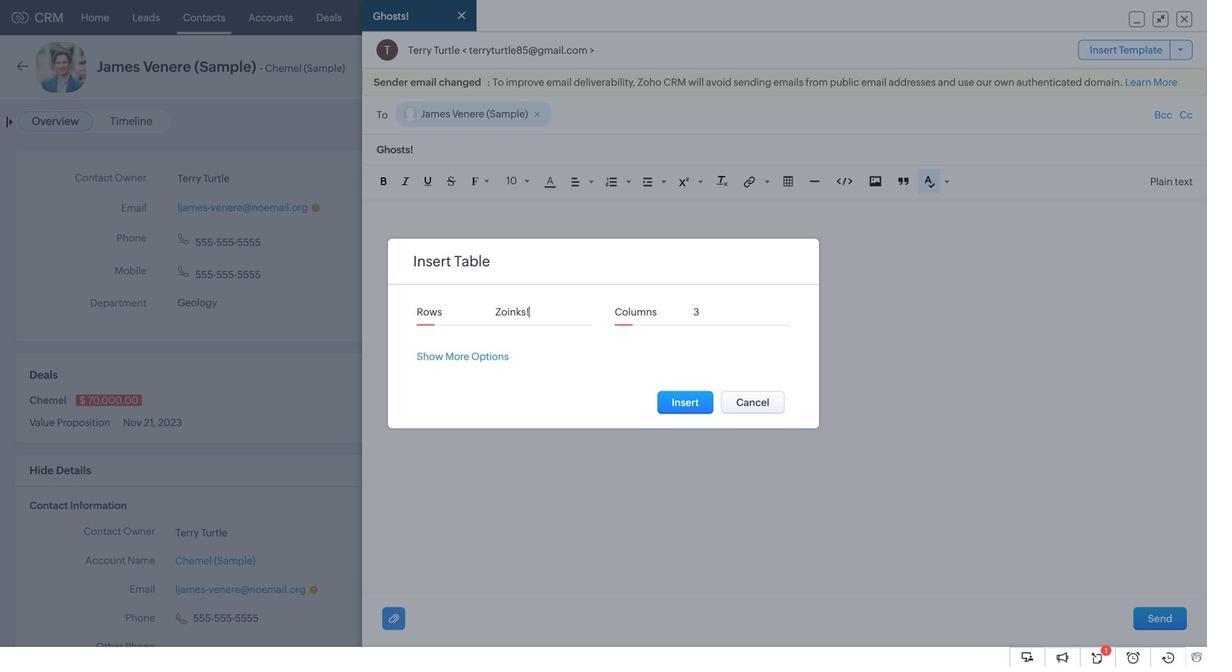 Task type: vqa. For each thing, say whether or not it's contained in the screenshot.
the right 1 To 20 text box
yes



Task type: describe. For each thing, give the bounding box(es) containing it.
links image
[[744, 177, 756, 188]]

alignment image
[[572, 178, 580, 187]]

logo image
[[12, 12, 29, 23]]

calendar image
[[1055, 12, 1067, 23]]

script image
[[679, 178, 689, 187]]

profile image
[[1143, 6, 1166, 29]]

search image
[[1026, 12, 1038, 24]]

spell check image
[[925, 176, 936, 188]]

create menu image
[[991, 9, 1008, 26]]

Subject text field
[[362, 135, 1208, 165]]

search element
[[1017, 0, 1047, 35]]

1 to 20 text field
[[694, 299, 791, 326]]



Task type: locate. For each thing, give the bounding box(es) containing it.
create menu element
[[982, 0, 1017, 35]]

list image
[[606, 178, 617, 187]]

1 to 20 text field
[[496, 299, 593, 326]]

profile element
[[1134, 0, 1175, 35]]

indent image
[[644, 178, 652, 187]]



